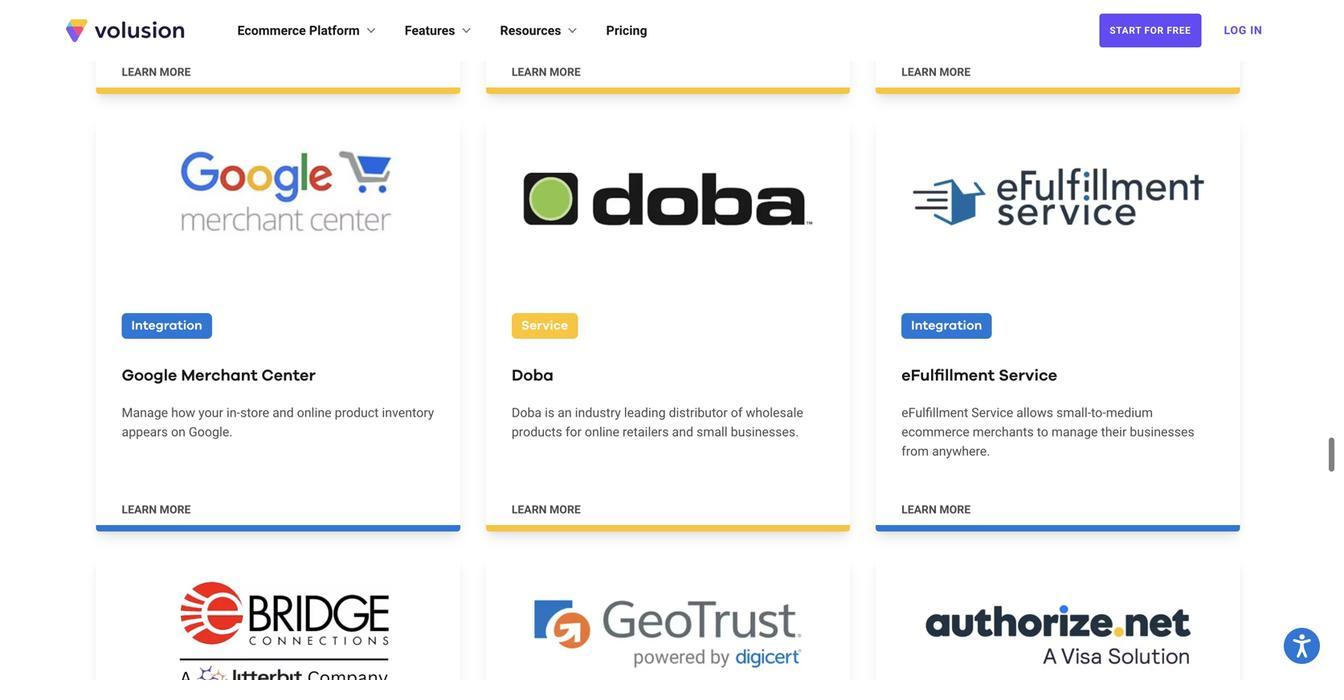 Task type: describe. For each thing, give the bounding box(es) containing it.
open accessibe: accessibility options, statement and help image
[[1293, 635, 1311, 658]]

integration for efulfillment
[[911, 320, 982, 333]]

ecommerce platform
[[237, 23, 360, 38]]

merchants
[[973, 425, 1034, 440]]

manage how your in-store and online product inventory appears on google.
[[122, 405, 434, 440]]

from
[[902, 444, 929, 459]]

start for free
[[1110, 25, 1191, 36]]

medium
[[1106, 405, 1153, 420]]

your
[[198, 405, 223, 420]]

integration for google
[[131, 320, 202, 333]]

of
[[731, 405, 743, 420]]

industry
[[575, 405, 621, 420]]

doba image
[[486, 120, 850, 275]]

authorize.net image
[[876, 557, 1240, 681]]

service for efulfillment service allows small-to-medium ecommerce merchants to manage their businesses from anywhere.
[[972, 405, 1013, 420]]

distributor
[[669, 405, 728, 420]]

to
[[1037, 425, 1048, 440]]

businesses
[[1130, 425, 1195, 440]]

small-
[[1057, 405, 1091, 420]]

pricing
[[606, 23, 647, 38]]

store
[[240, 405, 269, 420]]

doba is an industry leading distributor of wholesale products for online retailers and small businesses.
[[512, 405, 803, 440]]

and inside doba is an industry leading distributor of wholesale products for online retailers and small businesses.
[[672, 425, 693, 440]]

retailers
[[623, 425, 669, 440]]

efulfillment service allows small-to-medium ecommerce merchants to manage their businesses from anywhere.
[[902, 405, 1195, 459]]

ecommerce
[[902, 425, 970, 440]]

ecommerce
[[237, 23, 306, 38]]

to-
[[1091, 405, 1106, 420]]

resources button
[[500, 21, 581, 40]]

an
[[558, 405, 572, 420]]

their
[[1101, 425, 1127, 440]]

resources
[[500, 23, 561, 38]]

wholesale
[[746, 405, 803, 420]]

online inside doba is an industry leading distributor of wholesale products for online retailers and small businesses.
[[585, 425, 619, 440]]

features
[[405, 23, 455, 38]]



Task type: locate. For each thing, give the bounding box(es) containing it.
service for efulfillment service
[[999, 368, 1057, 384]]

how
[[171, 405, 195, 420]]

inventory
[[382, 405, 434, 420]]

in
[[1250, 24, 1263, 37]]

efulfillment for efulfillment service allows small-to-medium ecommerce merchants to manage their businesses from anywhere.
[[902, 405, 968, 420]]

free
[[1167, 25, 1191, 36]]

platform
[[309, 23, 360, 38]]

ecommerce platform button
[[237, 21, 379, 40]]

doba up is on the left of page
[[512, 368, 554, 384]]

merchant
[[181, 368, 258, 384]]

for
[[566, 425, 582, 440]]

manage
[[122, 405, 168, 420]]

start
[[1110, 25, 1142, 36]]

features button
[[405, 21, 474, 40]]

online down industry
[[585, 425, 619, 440]]

0 horizontal spatial and
[[272, 405, 294, 420]]

1 integration from the left
[[131, 320, 202, 333]]

1 vertical spatial doba
[[512, 405, 542, 420]]

log
[[1224, 24, 1247, 37]]

on
[[171, 425, 186, 440]]

efulfillment service image
[[876, 120, 1240, 275]]

is
[[545, 405, 555, 420]]

and inside manage how your in-store and online product inventory appears on google.
[[272, 405, 294, 420]]

0 vertical spatial service
[[521, 320, 568, 333]]

1 vertical spatial service
[[999, 368, 1057, 384]]

2 efulfillment from the top
[[902, 405, 968, 420]]

2 doba from the top
[[512, 405, 542, 420]]

0 horizontal spatial online
[[297, 405, 332, 420]]

allows
[[1016, 405, 1053, 420]]

service inside "efulfillment service allows small-to-medium ecommerce merchants to manage their businesses from anywhere."
[[972, 405, 1013, 420]]

log in
[[1224, 24, 1263, 37]]

1 vertical spatial and
[[672, 425, 693, 440]]

service
[[521, 320, 568, 333], [999, 368, 1057, 384], [972, 405, 1013, 420]]

online left product
[[297, 405, 332, 420]]

geotrust image
[[486, 557, 850, 681]]

google.
[[189, 425, 233, 440]]

small
[[697, 425, 728, 440]]

doba for doba is an industry leading distributor of wholesale products for online retailers and small businesses.
[[512, 405, 542, 420]]

efulfillment
[[902, 368, 995, 384], [902, 405, 968, 420]]

products
[[512, 425, 562, 440]]

businesses.
[[731, 425, 799, 440]]

2 integration from the left
[[911, 320, 982, 333]]

doba up products
[[512, 405, 542, 420]]

and
[[272, 405, 294, 420], [672, 425, 693, 440]]

pricing link
[[606, 21, 647, 40]]

learn
[[122, 65, 157, 79], [512, 65, 547, 79], [902, 65, 937, 79], [122, 503, 157, 516], [512, 503, 547, 516], [902, 503, 937, 516]]

start for free link
[[1099, 14, 1202, 47]]

1 horizontal spatial and
[[672, 425, 693, 440]]

0 vertical spatial efulfillment
[[902, 368, 995, 384]]

leading
[[624, 405, 666, 420]]

1 horizontal spatial integration
[[911, 320, 982, 333]]

1 horizontal spatial online
[[585, 425, 619, 440]]

1 efulfillment from the top
[[902, 368, 995, 384]]

0 horizontal spatial integration
[[131, 320, 202, 333]]

manage
[[1052, 425, 1098, 440]]

online
[[297, 405, 332, 420], [585, 425, 619, 440]]

online inside manage how your in-store and online product inventory appears on google.
[[297, 405, 332, 420]]

learn more button
[[122, 64, 191, 80], [512, 64, 581, 80], [902, 64, 971, 80], [122, 502, 191, 518], [512, 502, 581, 518], [902, 502, 971, 518]]

integration
[[131, 320, 202, 333], [911, 320, 982, 333]]

efulfillment for efulfillment service
[[902, 368, 995, 384]]

and down distributor
[[672, 425, 693, 440]]

efulfillment service
[[902, 368, 1057, 384]]

integration up efulfillment service
[[911, 320, 982, 333]]

0 vertical spatial doba
[[512, 368, 554, 384]]

1 vertical spatial efulfillment
[[902, 405, 968, 420]]

appears
[[122, 425, 168, 440]]

for
[[1144, 25, 1164, 36]]

integration up google
[[131, 320, 202, 333]]

doba
[[512, 368, 554, 384], [512, 405, 542, 420]]

and right store
[[272, 405, 294, 420]]

anywhere.
[[932, 444, 990, 459]]

center
[[262, 368, 316, 384]]

2 vertical spatial service
[[972, 405, 1013, 420]]

1 doba from the top
[[512, 368, 554, 384]]

google
[[122, 368, 177, 384]]

doba for doba
[[512, 368, 554, 384]]

efulfillment inside "efulfillment service allows small-to-medium ecommerce merchants to manage their businesses from anywhere."
[[902, 405, 968, 420]]

product
[[335, 405, 379, 420]]

log in link
[[1214, 13, 1272, 48]]

google merchant center image
[[96, 120, 460, 275]]

learn more link
[[876, 0, 1240, 94]]

in-
[[226, 405, 240, 420]]

more
[[160, 65, 191, 79], [550, 65, 581, 79], [940, 65, 971, 79], [160, 503, 191, 516], [550, 503, 581, 516], [940, 503, 971, 516]]

1 vertical spatial online
[[585, 425, 619, 440]]

doba inside doba is an industry leading distributor of wholesale products for online retailers and small businesses.
[[512, 405, 542, 420]]

0 vertical spatial and
[[272, 405, 294, 420]]

ebridge connections by jitterbit image
[[96, 557, 460, 681]]

0 vertical spatial online
[[297, 405, 332, 420]]

learn more
[[122, 65, 191, 79], [512, 65, 581, 79], [902, 65, 971, 79], [122, 503, 191, 516], [512, 503, 581, 516], [902, 503, 971, 516]]

google merchant center
[[122, 368, 316, 384]]



Task type: vqa. For each thing, say whether or not it's contained in the screenshot.
Center on the bottom left
yes



